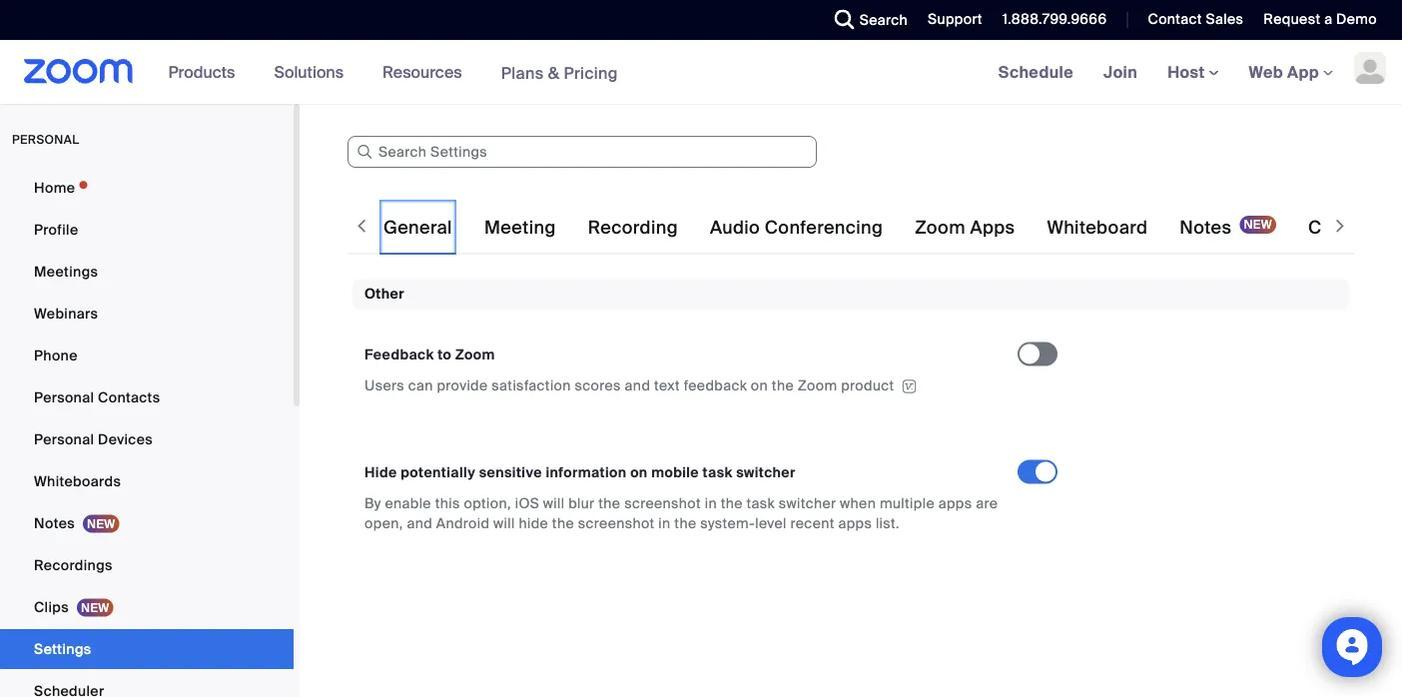 Task type: vqa. For each thing, say whether or not it's contained in the screenshot.
right icon
no



Task type: describe. For each thing, give the bounding box(es) containing it.
1.888.799.9666 button up schedule link
[[1003, 10, 1108, 28]]

0 horizontal spatial zoom
[[456, 346, 495, 364]]

other
[[365, 285, 405, 303]]

ios
[[515, 494, 540, 513]]

zoom apps
[[915, 216, 1016, 239]]

notes inside personal menu menu
[[34, 514, 75, 533]]

the right 'blur'
[[599, 494, 621, 513]]

a
[[1325, 10, 1333, 28]]

sales
[[1206, 10, 1244, 28]]

personal
[[12, 132, 79, 147]]

whiteboards link
[[0, 462, 294, 502]]

resources button
[[383, 40, 471, 104]]

mobile
[[652, 464, 699, 482]]

and inside by enable this option, ios will blur the screenshot in the task switcher when multiple apps are open, and android will hide the screenshot in the system-level recent apps list.
[[407, 514, 433, 533]]

the up system-
[[721, 494, 743, 513]]

personal contacts
[[34, 388, 160, 407]]

text
[[654, 377, 680, 395]]

audio
[[710, 216, 761, 239]]

support version for feedback to zoom image
[[900, 380, 920, 394]]

webinars
[[34, 304, 98, 323]]

settings
[[34, 640, 91, 658]]

Search Settings text field
[[348, 136, 817, 168]]

personal menu menu
[[0, 168, 294, 697]]

when
[[840, 494, 876, 513]]

settings link
[[0, 629, 294, 669]]

products
[[168, 61, 235, 82]]

request a demo
[[1264, 10, 1378, 28]]

0 horizontal spatial on
[[631, 464, 648, 482]]

personal for personal contacts
[[34, 388, 94, 407]]

solutions button
[[274, 40, 353, 104]]

search button
[[820, 0, 913, 40]]

personal devices
[[34, 430, 153, 449]]

whiteboard
[[1048, 216, 1148, 239]]

0 vertical spatial in
[[705, 494, 717, 513]]

phone
[[34, 346, 78, 365]]

0 vertical spatial task
[[703, 464, 733, 482]]

contact sales
[[1148, 10, 1244, 28]]

web app button
[[1249, 61, 1334, 82]]

provide
[[437, 377, 488, 395]]

android
[[436, 514, 490, 533]]

zoom inside tabs of my account settings page tab list
[[915, 216, 966, 239]]

scores
[[575, 377, 621, 395]]

solutions
[[274, 61, 344, 82]]

information
[[546, 464, 627, 482]]

profile picture image
[[1355, 52, 1387, 84]]

by enable this option, ios will blur the screenshot in the task switcher when multiple apps are open, and android will hide the screenshot in the system-level recent apps list.
[[365, 494, 998, 533]]

request
[[1264, 10, 1321, 28]]

the down 'blur'
[[552, 514, 575, 533]]

1.888.799.9666
[[1003, 10, 1108, 28]]

open,
[[365, 514, 403, 533]]

conferencing
[[765, 216, 883, 239]]

personal devices link
[[0, 420, 294, 460]]

devices
[[98, 430, 153, 449]]

1 vertical spatial screenshot
[[578, 514, 655, 533]]

general
[[384, 216, 453, 239]]

profile
[[34, 220, 78, 239]]

recent
[[791, 514, 835, 533]]

multiple
[[880, 494, 935, 513]]

0 vertical spatial apps
[[939, 494, 973, 513]]

sensitive
[[479, 464, 542, 482]]

clips inside personal menu menu
[[34, 598, 69, 616]]

and inside application
[[625, 377, 651, 395]]

0 horizontal spatial apps
[[839, 514, 872, 533]]

users can provide satisfaction scores and text feedback on the zoom product application
[[365, 376, 1000, 396]]

product
[[841, 377, 895, 395]]

users
[[365, 377, 405, 395]]

personal contacts link
[[0, 378, 294, 418]]

satisfaction
[[492, 377, 571, 395]]

zoom logo image
[[24, 59, 133, 84]]

meetings
[[34, 262, 98, 281]]

home
[[34, 178, 75, 197]]

banner containing products
[[0, 40, 1403, 105]]

personal for personal devices
[[34, 430, 94, 449]]

users can provide satisfaction scores and text feedback on the zoom product
[[365, 377, 895, 395]]

plans
[[501, 62, 544, 83]]

task inside by enable this option, ios will blur the screenshot in the task switcher when multiple apps are open, and android will hide the screenshot in the system-level recent apps list.
[[747, 494, 775, 513]]

demo
[[1337, 10, 1378, 28]]

host button
[[1168, 61, 1220, 82]]

this
[[435, 494, 460, 513]]

profile link
[[0, 210, 294, 250]]

scroll right image
[[1331, 216, 1351, 236]]

tabs of my account settings page tab list
[[380, 200, 1402, 256]]

system-
[[701, 514, 756, 533]]



Task type: locate. For each thing, give the bounding box(es) containing it.
1 vertical spatial task
[[747, 494, 775, 513]]

level
[[756, 514, 787, 533]]

feedback
[[365, 346, 434, 364]]

0 vertical spatial and
[[625, 377, 651, 395]]

support link
[[913, 0, 988, 40], [928, 10, 983, 28]]

hide
[[519, 514, 549, 533]]

personal up whiteboards
[[34, 430, 94, 449]]

list.
[[876, 514, 900, 533]]

2 horizontal spatial zoom
[[915, 216, 966, 239]]

apps
[[971, 216, 1016, 239]]

the left system-
[[675, 514, 697, 533]]

task up level
[[747, 494, 775, 513]]

zoom
[[915, 216, 966, 239], [456, 346, 495, 364], [798, 377, 838, 395]]

will right ios
[[543, 494, 565, 513]]

webinars link
[[0, 294, 294, 334]]

personal
[[34, 388, 94, 407], [34, 430, 94, 449]]

switcher inside by enable this option, ios will blur the screenshot in the task switcher when multiple apps are open, and android will hide the screenshot in the system-level recent apps list.
[[779, 494, 837, 513]]

1 vertical spatial notes
[[34, 514, 75, 533]]

zoom right to
[[456, 346, 495, 364]]

on inside application
[[751, 377, 768, 395]]

app
[[1288, 61, 1320, 82]]

1 personal from the top
[[34, 388, 94, 407]]

audio conferencing
[[710, 216, 883, 239]]

0 horizontal spatial clips
[[34, 598, 69, 616]]

plans & pricing
[[501, 62, 618, 83]]

1 horizontal spatial apps
[[939, 494, 973, 513]]

switcher up 'recent'
[[779, 494, 837, 513]]

2 vertical spatial zoom
[[798, 377, 838, 395]]

meetings navigation
[[984, 40, 1403, 105]]

product information navigation
[[153, 40, 633, 105]]

home link
[[0, 168, 294, 208]]

1 vertical spatial and
[[407, 514, 433, 533]]

phone link
[[0, 336, 294, 376]]

1 vertical spatial will
[[494, 514, 515, 533]]

contact
[[1148, 10, 1203, 28]]

switcher
[[737, 464, 796, 482], [779, 494, 837, 513]]

1 vertical spatial apps
[[839, 514, 872, 533]]

schedule link
[[984, 40, 1089, 104]]

0 vertical spatial on
[[751, 377, 768, 395]]

hide potentially sensitive information on mobile task switcher
[[365, 464, 796, 482]]

0 horizontal spatial in
[[659, 514, 671, 533]]

screenshot down "mobile"
[[625, 494, 701, 513]]

and
[[625, 377, 651, 395], [407, 514, 433, 533]]

schedule
[[999, 61, 1074, 82]]

whiteboards
[[34, 472, 121, 491]]

the
[[772, 377, 794, 395], [599, 494, 621, 513], [721, 494, 743, 513], [552, 514, 575, 533], [675, 514, 697, 533]]

1 vertical spatial personal
[[34, 430, 94, 449]]

contact sales link
[[1133, 0, 1249, 40], [1148, 10, 1244, 28]]

recording
[[588, 216, 678, 239]]

1 vertical spatial on
[[631, 464, 648, 482]]

in up system-
[[705, 494, 717, 513]]

zoom left product
[[798, 377, 838, 395]]

switcher up level
[[737, 464, 796, 482]]

option,
[[464, 494, 512, 513]]

0 horizontal spatial task
[[703, 464, 733, 482]]

resources
[[383, 61, 462, 82]]

pricing
[[564, 62, 618, 83]]

feedback to zoom
[[365, 346, 495, 364]]

by
[[365, 494, 381, 513]]

recordings link
[[0, 546, 294, 586]]

2 personal from the top
[[34, 430, 94, 449]]

the right feedback
[[772, 377, 794, 395]]

0 vertical spatial zoom
[[915, 216, 966, 239]]

0 vertical spatial personal
[[34, 388, 94, 407]]

plans & pricing link
[[501, 62, 618, 83], [501, 62, 618, 83]]

screenshot down 'blur'
[[578, 514, 655, 533]]

products button
[[168, 40, 244, 104]]

1 horizontal spatial clips
[[1309, 216, 1353, 239]]

task
[[703, 464, 733, 482], [747, 494, 775, 513]]

and left text on the bottom left of page
[[625, 377, 651, 395]]

clips link
[[0, 588, 294, 627]]

web
[[1249, 61, 1284, 82]]

in down "mobile"
[[659, 514, 671, 533]]

apps left are
[[939, 494, 973, 513]]

1 vertical spatial clips
[[34, 598, 69, 616]]

1 horizontal spatial notes
[[1180, 216, 1232, 239]]

clips
[[1309, 216, 1353, 239], [34, 598, 69, 616]]

1 vertical spatial switcher
[[779, 494, 837, 513]]

1.888.799.9666 button
[[988, 0, 1113, 40], [1003, 10, 1108, 28]]

on left "mobile"
[[631, 464, 648, 482]]

can
[[408, 377, 433, 395]]

enable
[[385, 494, 432, 513]]

screenshot
[[625, 494, 701, 513], [578, 514, 655, 533]]

meetings link
[[0, 252, 294, 292]]

1 vertical spatial zoom
[[456, 346, 495, 364]]

0 horizontal spatial and
[[407, 514, 433, 533]]

zoom left apps
[[915, 216, 966, 239]]

1 horizontal spatial task
[[747, 494, 775, 513]]

and down enable
[[407, 514, 433, 533]]

web app
[[1249, 61, 1320, 82]]

feedback
[[684, 377, 747, 395]]

0 horizontal spatial notes
[[34, 514, 75, 533]]

hide
[[365, 464, 397, 482]]

search
[[860, 10, 908, 29]]

will down option,
[[494, 514, 515, 533]]

the inside application
[[772, 377, 794, 395]]

1 horizontal spatial zoom
[[798, 377, 838, 395]]

host
[[1168, 61, 1210, 82]]

join link
[[1089, 40, 1153, 104]]

notes inside tabs of my account settings page tab list
[[1180, 216, 1232, 239]]

1 horizontal spatial will
[[543, 494, 565, 513]]

banner
[[0, 40, 1403, 105]]

request a demo link
[[1249, 0, 1403, 40], [1264, 10, 1378, 28]]

1 horizontal spatial on
[[751, 377, 768, 395]]

are
[[976, 494, 998, 513]]

to
[[438, 346, 452, 364]]

clips inside tabs of my account settings page tab list
[[1309, 216, 1353, 239]]

1 horizontal spatial and
[[625, 377, 651, 395]]

0 vertical spatial will
[[543, 494, 565, 513]]

join
[[1104, 61, 1138, 82]]

apps
[[939, 494, 973, 513], [839, 514, 872, 533]]

zoom inside application
[[798, 377, 838, 395]]

0 horizontal spatial will
[[494, 514, 515, 533]]

1.888.799.9666 button up schedule
[[988, 0, 1113, 40]]

notes link
[[0, 504, 294, 544]]

personal inside personal devices link
[[34, 430, 94, 449]]

0 vertical spatial screenshot
[[625, 494, 701, 513]]

task right "mobile"
[[703, 464, 733, 482]]

potentially
[[401, 464, 476, 482]]

on right feedback
[[751, 377, 768, 395]]

meeting
[[484, 216, 556, 239]]

1 vertical spatial in
[[659, 514, 671, 533]]

apps down when
[[839, 514, 872, 533]]

in
[[705, 494, 717, 513], [659, 514, 671, 533]]

blur
[[569, 494, 595, 513]]

scroll left image
[[352, 216, 372, 236]]

0 vertical spatial switcher
[[737, 464, 796, 482]]

contacts
[[98, 388, 160, 407]]

other element
[[353, 279, 1350, 558]]

support
[[928, 10, 983, 28]]

notes
[[1180, 216, 1232, 239], [34, 514, 75, 533]]

&
[[548, 62, 560, 83]]

1 horizontal spatial in
[[705, 494, 717, 513]]

personal inside personal contacts 'link'
[[34, 388, 94, 407]]

0 vertical spatial clips
[[1309, 216, 1353, 239]]

personal down phone
[[34, 388, 94, 407]]

0 vertical spatial notes
[[1180, 216, 1232, 239]]

recordings
[[34, 556, 113, 575]]



